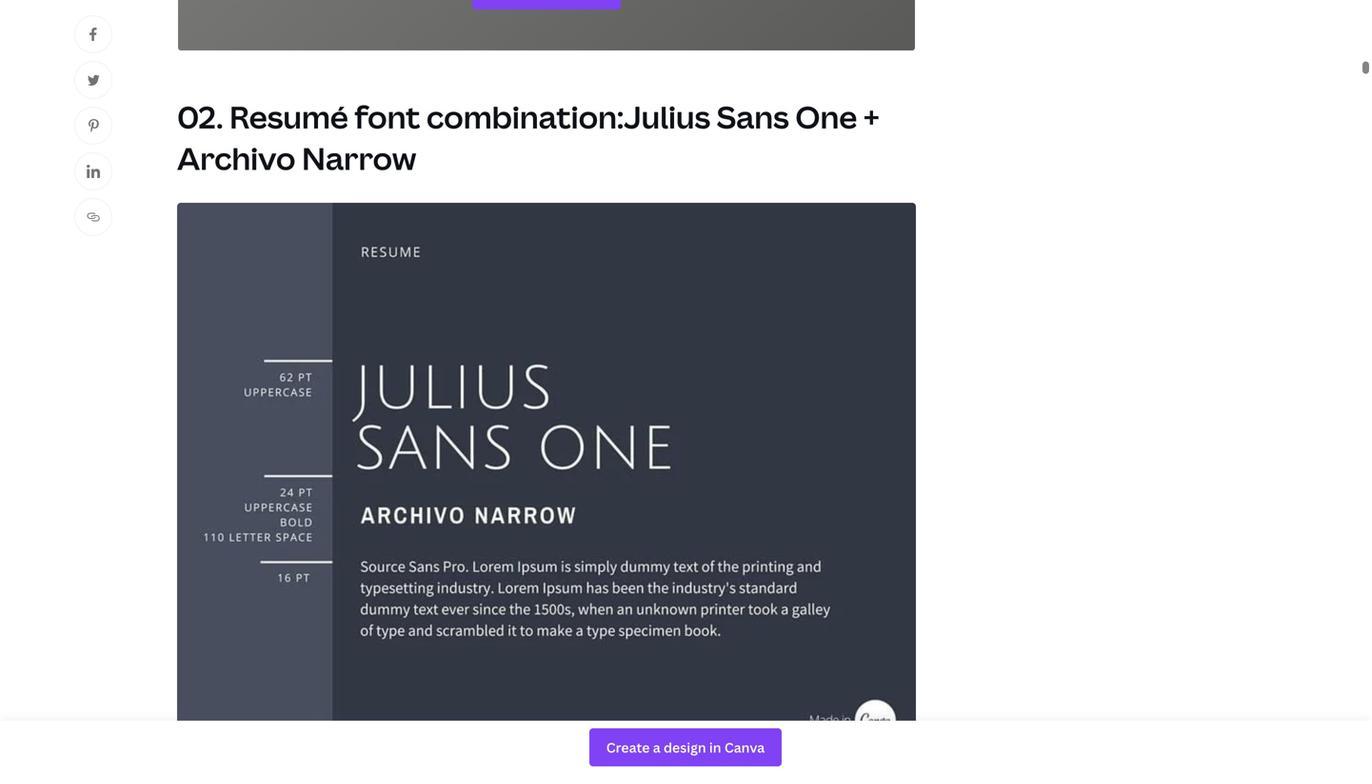 Task type: locate. For each thing, give the bounding box(es) containing it.
sans
[[717, 96, 789, 138]]

02.
[[177, 96, 223, 138]]

resumé
[[229, 96, 348, 138]]

+
[[864, 96, 880, 138]]

font
[[355, 96, 420, 138]]

archivo
[[177, 138, 296, 179]]



Task type: vqa. For each thing, say whether or not it's contained in the screenshot.
Cake on the top right
no



Task type: describe. For each thing, give the bounding box(es) containing it.
combination:julius
[[426, 96, 710, 138]]

one
[[795, 96, 857, 138]]

02. resumé font combination:julius sans one + archivo narrow
[[177, 96, 880, 179]]

narrow
[[302, 138, 416, 179]]



